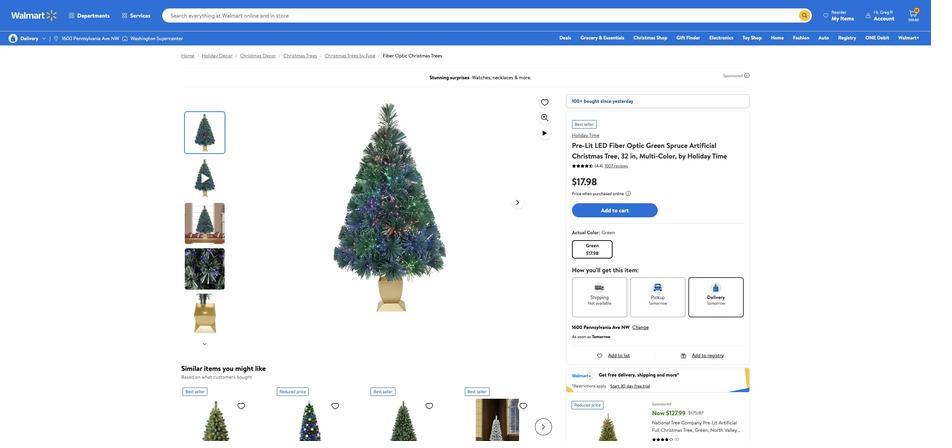 Task type: locate. For each thing, give the bounding box(es) containing it.
1 horizontal spatial time
[[713, 151, 727, 161]]

1 vertical spatial reduced
[[575, 403, 591, 409]]

bought right the 100+
[[584, 98, 600, 105]]

to inside button
[[613, 207, 618, 214]]

one
[[866, 34, 876, 41]]

0 vertical spatial 1600
[[62, 35, 72, 42]]

tree,
[[605, 151, 620, 161], [684, 427, 694, 434]]

1 vertical spatial by
[[679, 151, 686, 161]]

since
[[601, 98, 612, 105]]

0 vertical spatial ave
[[102, 35, 110, 42]]

 image down walmart image
[[8, 34, 18, 43]]

ave for 1600 pennsylvania ave nw
[[102, 35, 110, 42]]

ave inside the 1600 pennsylvania ave nw change as soon as tomorrow
[[613, 324, 621, 331]]

1600 right |
[[62, 35, 72, 42]]

green down color
[[586, 242, 599, 249]]

christmas decor link
[[240, 52, 276, 59]]

1 vertical spatial pennsylvania
[[584, 324, 611, 331]]

pennsylvania up as
[[584, 324, 611, 331]]

tomorrow
[[649, 301, 668, 307], [707, 301, 726, 307], [592, 334, 611, 340]]

you'll
[[586, 266, 601, 275]]

as
[[588, 334, 591, 340]]

1 vertical spatial delivery
[[708, 294, 725, 301]]

1 horizontal spatial home
[[771, 34, 784, 41]]

decor left the 'christmas decor' link
[[219, 52, 233, 59]]

best seller up 6.5 ft non-lit jackson spruce artificial christmas tree, by holiday time image
[[374, 389, 393, 395]]

deals
[[560, 34, 572, 41]]

lit down holiday time link
[[585, 141, 593, 150]]

1 shop from the left
[[657, 34, 668, 41]]

$96.80
[[909, 17, 920, 22]]

similar items you might like based on what customers bought
[[181, 364, 266, 381]]

1 horizontal spatial holiday
[[572, 132, 588, 139]]

 image for washington supercenter
[[122, 35, 128, 42]]

0 horizontal spatial pre-
[[572, 141, 585, 150]]

1 vertical spatial reduced price
[[575, 403, 601, 409]]

items
[[841, 14, 855, 22]]

1 vertical spatial lit
[[712, 420, 718, 427]]

3 product group from the left
[[371, 385, 450, 442]]

reduced inside now $127.99 group
[[575, 403, 591, 409]]

walmart+
[[899, 34, 920, 41]]

(4.4) 1007 reviews
[[595, 163, 628, 169]]

0 horizontal spatial tree,
[[605, 151, 620, 161]]

online
[[613, 191, 624, 197]]

pre-
[[572, 141, 585, 150], [703, 420, 712, 427]]

gift finder
[[677, 34, 701, 41]]

toy shop
[[743, 34, 762, 41]]

sponsored left ad disclaimer and feedback for skylinedisplayad image
[[724, 73, 743, 79]]

0 horizontal spatial lit
[[585, 141, 593, 150]]

 image
[[53, 36, 59, 41]]

free right the day
[[635, 384, 642, 390]]

0 horizontal spatial green
[[586, 242, 599, 249]]

$17.98 up the you'll
[[586, 250, 599, 257]]

best seller up holiday time link
[[575, 121, 594, 127]]

national tree company pre-lit artificial full christmas tree, green, north valley spruce, multicolor lights, includes stand, 6.5 feet image
[[572, 413, 647, 442]]

*restrictions
[[572, 384, 596, 390]]

to for cart
[[613, 207, 618, 214]]

washington
[[131, 35, 156, 42]]

0 horizontal spatial reduced
[[280, 389, 296, 395]]

add to registry button
[[681, 353, 724, 360]]

 image left "washington"
[[122, 35, 128, 42]]

1 horizontal spatial pennsylvania
[[584, 324, 611, 331]]

tree, down company
[[684, 427, 694, 434]]

1 vertical spatial home link
[[181, 52, 194, 59]]

1 horizontal spatial delivery
[[708, 294, 725, 301]]

to
[[613, 207, 618, 214], [618, 353, 623, 360], [702, 353, 707, 360]]

1 vertical spatial nw
[[622, 324, 630, 331]]

1 vertical spatial tree,
[[684, 427, 694, 434]]

pre- inside 'holiday time pre-lit led fiber optic green spruce artificial christmas tree, 32 in, multi-color, by holiday time'
[[572, 141, 585, 150]]

0 horizontal spatial tomorrow
[[592, 334, 611, 340]]

1 horizontal spatial nw
[[622, 324, 630, 331]]

1 horizontal spatial tree,
[[684, 427, 694, 434]]

1 vertical spatial home
[[181, 52, 194, 59]]

toy
[[743, 34, 750, 41]]

0 vertical spatial home link
[[768, 34, 787, 42]]

shop
[[657, 34, 668, 41], [751, 34, 762, 41]]

item:
[[625, 266, 639, 275]]

&
[[599, 34, 603, 41]]

6.5 ft non-lit jackson spruce artificial christmas tree, by holiday time image
[[371, 399, 437, 442]]

to left cart
[[613, 207, 618, 214]]

 image for delivery
[[8, 34, 18, 43]]

0 horizontal spatial artificial
[[690, 141, 717, 150]]

full
[[652, 427, 660, 434]]

fashion link
[[790, 34, 813, 42]]

0 vertical spatial time
[[589, 132, 600, 139]]

add down purchased
[[601, 207, 611, 214]]

might
[[235, 364, 254, 374]]

next media item image
[[514, 198, 522, 207]]

/ right holiday decor link
[[235, 52, 237, 59]]

add to favorites list, costway 6ft pre-lit fiber optic christmas tree multicolor lights image
[[331, 402, 340, 411]]

/ right type
[[378, 52, 380, 59]]

0 horizontal spatial to
[[613, 207, 618, 214]]

0 horizontal spatial free
[[608, 372, 617, 379]]

next slide for similar items you might like list image
[[535, 419, 552, 436]]

Walmart Site-Wide search field
[[162, 8, 812, 23]]

artificial up valley
[[719, 420, 737, 427]]

0 vertical spatial by
[[360, 52, 365, 59]]

0 vertical spatial home
[[771, 34, 784, 41]]

1 vertical spatial price
[[592, 403, 601, 409]]

holiday time link
[[572, 132, 600, 139]]

tree, inside 'holiday time pre-lit led fiber optic green spruce artificial christmas tree, 32 in, multi-color, by holiday time'
[[605, 151, 620, 161]]

delivery for delivery tomorrow
[[708, 294, 725, 301]]

pennsylvania for 1600 pennsylvania ave nw change as soon as tomorrow
[[584, 324, 611, 331]]

legal information image
[[626, 191, 631, 197]]

home link left fashion link
[[768, 34, 787, 42]]

get
[[599, 372, 607, 379]]

2 vertical spatial green
[[586, 242, 599, 249]]

nw left change button
[[622, 324, 630, 331]]

holiday
[[202, 52, 218, 59], [572, 132, 588, 139], [688, 151, 711, 161]]

by down the spruce
[[679, 151, 686, 161]]

1 vertical spatial 1600
[[572, 324, 583, 331]]

hi,
[[874, 9, 879, 15]]

departments button
[[63, 7, 116, 24]]

1600 pennsylvania ave nw change as soon as tomorrow
[[572, 324, 649, 340]]

pennsylvania
[[73, 35, 101, 42], [584, 324, 611, 331]]

best seller up the unlit flocked pine artificial christmas tree, 6 ft, by holiday time image
[[468, 389, 487, 395]]

2 horizontal spatial trees
[[431, 52, 442, 59]]

r
[[891, 9, 893, 15]]

lit inside sponsored now $127.99 $175.87 national tree company pre-lit artificial full christmas tree, green, north valley spruce, multicolor lights, includes stan
[[712, 420, 718, 427]]

0 horizontal spatial holiday
[[202, 52, 218, 59]]

add left registry
[[692, 353, 701, 360]]

walmart plus image
[[572, 372, 593, 381]]

best for 6.5 ft non-lit jackson spruce artificial christmas tree, by holiday time image
[[374, 389, 382, 395]]

now $127.99 group
[[566, 396, 750, 442]]

1 vertical spatial pre-
[[703, 420, 712, 427]]

1 vertical spatial bought
[[237, 374, 252, 381]]

sponsored up now
[[652, 402, 672, 408]]

nw for 1600 pennsylvania ave nw
[[111, 35, 119, 42]]

decor left christmas trees link at top
[[263, 52, 276, 59]]

add for add to registry
[[692, 353, 701, 360]]

lit up the north
[[712, 420, 718, 427]]

/ right christmas trees link at top
[[320, 52, 322, 59]]

holiday time pre-lit led fiber optic green spruce artificial christmas tree, 32 in, multi-color, by holiday time
[[572, 132, 727, 161]]

pennsylvania inside the 1600 pennsylvania ave nw change as soon as tomorrow
[[584, 324, 611, 331]]

best seller for 4' pre-lit indiana spruce artificial christmas tree, clear incandescent lights, by holiday time image
[[186, 389, 205, 395]]

0 horizontal spatial home
[[181, 52, 194, 59]]

1600 up as
[[572, 324, 583, 331]]

0 vertical spatial free
[[608, 372, 617, 379]]

tomorrow inside the 1600 pennsylvania ave nw change as soon as tomorrow
[[592, 334, 611, 340]]

add inside button
[[601, 207, 611, 214]]

time
[[589, 132, 600, 139], [713, 151, 727, 161]]

items
[[204, 364, 221, 374]]

apply
[[597, 384, 607, 390]]

more*
[[666, 372, 680, 379]]

add for add to cart
[[601, 207, 611, 214]]

1 horizontal spatial lit
[[712, 420, 718, 427]]

1 horizontal spatial by
[[679, 151, 686, 161]]

$127.99
[[667, 409, 686, 418]]

1 horizontal spatial reduced
[[575, 403, 591, 409]]

1 horizontal spatial decor
[[263, 52, 276, 59]]

delivery
[[20, 35, 38, 42], [708, 294, 725, 301]]

pre-lit led fiber optic green spruce artificial christmas tree, 32 in, multi-color, by holiday time - image 2 of 10 image
[[185, 158, 226, 199]]

lit inside 'holiday time pre-lit led fiber optic green spruce artificial christmas tree, 32 in, multi-color, by holiday time'
[[585, 141, 593, 150]]

add for add to list
[[608, 353, 617, 360]]

1 horizontal spatial free
[[635, 384, 642, 390]]

1 vertical spatial ave
[[613, 324, 621, 331]]

1 horizontal spatial ave
[[613, 324, 621, 331]]

0 vertical spatial price
[[297, 389, 306, 395]]

1 horizontal spatial  image
[[122, 35, 128, 42]]

registry
[[708, 353, 724, 360]]

0 vertical spatial sponsored
[[724, 73, 743, 79]]

0 horizontal spatial trees
[[306, 52, 317, 59]]

2 decor from the left
[[263, 52, 276, 59]]

lights,
[[693, 435, 707, 442]]

add to favorites list, unlit flocked pine artificial christmas tree, 6 ft, by holiday time image
[[519, 402, 528, 411]]

spruce
[[667, 141, 688, 150]]

0 horizontal spatial shop
[[657, 34, 668, 41]]

0 horizontal spatial time
[[589, 132, 600, 139]]

view video image
[[541, 129, 549, 138]]

best seller down on
[[186, 389, 205, 395]]

/ left christmas trees link at top
[[279, 52, 281, 59]]

fiber right type
[[383, 52, 394, 59]]

0 vertical spatial green
[[646, 141, 665, 150]]

0 horizontal spatial decor
[[219, 52, 233, 59]]

ave
[[102, 35, 110, 42], [613, 324, 621, 331]]

lit
[[585, 141, 593, 150], [712, 420, 718, 427]]

1 horizontal spatial fiber
[[610, 141, 625, 150]]

delivery inside delivery tomorrow
[[708, 294, 725, 301]]

nw inside the 1600 pennsylvania ave nw change as soon as tomorrow
[[622, 324, 630, 331]]

add to favorites list, 6.5 ft non-lit jackson spruce artificial christmas tree, by holiday time image
[[425, 402, 434, 411]]

free right get
[[608, 372, 617, 379]]

price down the apply
[[592, 403, 601, 409]]

shop left the gift
[[657, 34, 668, 41]]

5 / from the left
[[378, 52, 380, 59]]

delivery left |
[[20, 35, 38, 42]]

seller for third product group from the left
[[383, 389, 393, 395]]

1 vertical spatial optic
[[627, 141, 645, 150]]

0 vertical spatial fiber
[[383, 52, 394, 59]]

$17.98 up when
[[572, 175, 597, 189]]

product group
[[183, 385, 261, 442], [277, 385, 355, 442], [371, 385, 450, 442], [465, 385, 544, 442]]

1 horizontal spatial trees
[[347, 52, 359, 59]]

intent image for shipping image
[[594, 283, 606, 294]]

tomorrow down 'intent image for pickup'
[[649, 301, 668, 307]]

zoom image modal image
[[541, 114, 549, 122]]

green,
[[695, 427, 710, 434]]

price up costway 6ft pre-lit fiber optic christmas tree multicolor lights image
[[297, 389, 306, 395]]

christmas inside sponsored now $127.99 $175.87 national tree company pre-lit artificial full christmas tree, green, north valley spruce, multicolor lights, includes stan
[[661, 427, 683, 434]]

ave left change button
[[613, 324, 621, 331]]

2 shop from the left
[[751, 34, 762, 41]]

pre- inside sponsored now $127.99 $175.87 national tree company pre-lit artificial full christmas tree, green, north valley spruce, multicolor lights, includes stan
[[703, 420, 712, 427]]

add
[[601, 207, 611, 214], [608, 353, 617, 360], [692, 353, 701, 360]]

reduced price down *restrictions apply
[[575, 403, 601, 409]]

fiber up 32
[[610, 141, 625, 150]]

home link down the supercenter
[[181, 52, 194, 59]]

delivery down intent image for delivery
[[708, 294, 725, 301]]

1 horizontal spatial reduced price
[[575, 403, 601, 409]]

christmas inside 'holiday time pre-lit led fiber optic green spruce artificial christmas tree, 32 in, multi-color, by holiday time'
[[572, 151, 603, 161]]

add to cart button
[[572, 204, 658, 218]]

delivery tomorrow
[[707, 294, 726, 307]]

1 horizontal spatial bought
[[584, 98, 600, 105]]

0 vertical spatial bought
[[584, 98, 600, 105]]

tomorrow for pickup
[[649, 301, 668, 307]]

sponsored for sponsored now $127.99 $175.87 national tree company pre-lit artificial full christmas tree, green, north valley spruce, multicolor lights, includes stan
[[652, 402, 672, 408]]

2 vertical spatial holiday
[[688, 151, 711, 161]]

/
[[197, 52, 199, 59], [235, 52, 237, 59], [279, 52, 281, 59], [320, 52, 322, 59], [378, 52, 380, 59]]

search icon image
[[802, 13, 808, 18]]

0 horizontal spatial  image
[[8, 34, 18, 43]]

0 horizontal spatial ave
[[102, 35, 110, 42]]

tomorrow down intent image for delivery
[[707, 301, 726, 307]]

green up multi- on the right of page
[[646, 141, 665, 150]]

optic right type
[[395, 52, 408, 59]]

bought down might
[[237, 374, 252, 381]]

reduced price up costway 6ft pre-lit fiber optic christmas tree multicolor lights image
[[280, 389, 306, 395]]

how
[[572, 266, 585, 275]]

to left the list
[[618, 353, 623, 360]]

2 horizontal spatial to
[[702, 353, 707, 360]]

optic up in,
[[627, 141, 645, 150]]

$175.87
[[689, 410, 704, 417]]

1 horizontal spatial pre-
[[703, 420, 712, 427]]

1 horizontal spatial 1600
[[572, 324, 583, 331]]

4' pre-lit indiana spruce artificial christmas tree, clear incandescent lights, by holiday time image
[[183, 399, 248, 442]]

*restrictions apply
[[572, 384, 607, 390]]

gift
[[677, 34, 686, 41]]

seller down on
[[195, 389, 205, 395]]

0 vertical spatial tree,
[[605, 151, 620, 161]]

1 horizontal spatial price
[[592, 403, 601, 409]]

 image
[[8, 34, 18, 43], [122, 35, 128, 42]]

seller up 6.5 ft non-lit jackson spruce artificial christmas tree, by holiday time image
[[383, 389, 393, 395]]

1 vertical spatial $17.98
[[586, 250, 599, 257]]

ave down departments
[[102, 35, 110, 42]]

0 horizontal spatial pennsylvania
[[73, 35, 101, 42]]

0 horizontal spatial price
[[297, 389, 306, 395]]

0 horizontal spatial fiber
[[383, 52, 394, 59]]

0 horizontal spatial reduced price
[[280, 389, 306, 395]]

shipping
[[638, 372, 656, 379]]

0 vertical spatial reduced price
[[280, 389, 306, 395]]

100+
[[572, 98, 583, 105]]

fiber
[[383, 52, 394, 59], [610, 141, 625, 150]]

product group containing reduced price
[[277, 385, 355, 442]]

1 vertical spatial green
[[602, 229, 615, 236]]

to left registry
[[702, 353, 707, 360]]

2 horizontal spatial tomorrow
[[707, 301, 726, 307]]

like
[[255, 364, 266, 374]]

1 / from the left
[[197, 52, 199, 59]]

2 product group from the left
[[277, 385, 355, 442]]

price
[[297, 389, 306, 395], [592, 403, 601, 409]]

2 horizontal spatial green
[[646, 141, 665, 150]]

pre- up green,
[[703, 420, 712, 427]]

home down the supercenter
[[181, 52, 194, 59]]

sponsored
[[724, 73, 743, 79], [652, 402, 672, 408]]

0 vertical spatial reduced
[[280, 389, 296, 395]]

costway 6ft pre-lit fiber optic christmas tree multicolor lights image
[[277, 399, 343, 442]]

/ left holiday decor link
[[197, 52, 199, 59]]

by left type
[[360, 52, 365, 59]]

free
[[608, 372, 617, 379], [635, 384, 642, 390]]

1 horizontal spatial shop
[[751, 34, 762, 41]]

sponsored inside sponsored now $127.99 $175.87 national tree company pre-lit artificial full christmas tree, green, north valley spruce, multicolor lights, includes stan
[[652, 402, 672, 408]]

1600 inside the 1600 pennsylvania ave nw change as soon as tomorrow
[[572, 324, 583, 331]]

reduced
[[280, 389, 296, 395], [575, 403, 591, 409]]

national
[[652, 420, 670, 427]]

artificial inside sponsored now $127.99 $175.87 national tree company pre-lit artificial full christmas tree, green, north valley spruce, multicolor lights, includes stan
[[719, 420, 737, 427]]

tomorrow right as
[[592, 334, 611, 340]]

0 vertical spatial nw
[[111, 35, 119, 42]]

add left the list
[[608, 353, 617, 360]]

tree, up (4.4) 1007 reviews
[[605, 151, 620, 161]]

bought inside "similar items you might like based on what customers bought"
[[237, 374, 252, 381]]

seller up the unlit flocked pine artificial christmas tree, 6 ft, by holiday time image
[[477, 389, 487, 395]]

0 horizontal spatial 1600
[[62, 35, 72, 42]]

1 vertical spatial fiber
[[610, 141, 625, 150]]

2 trees from the left
[[347, 52, 359, 59]]

pre-lit led fiber optic green spruce artificial christmas tree, 32 in, multi-color, by holiday time - image 4 of 10 image
[[185, 249, 226, 290]]

get free delivery, shipping and more*
[[599, 372, 680, 379]]

0 horizontal spatial by
[[360, 52, 365, 59]]

debit
[[878, 34, 890, 41]]

0 vertical spatial lit
[[585, 141, 593, 150]]

reduced inside product group
[[280, 389, 296, 395]]

pre- down holiday time link
[[572, 141, 585, 150]]

shop right toy
[[751, 34, 762, 41]]

nw left "washington"
[[111, 35, 119, 42]]

reviews
[[614, 163, 628, 169]]

0 vertical spatial optic
[[395, 52, 408, 59]]

1007 reviews link
[[604, 163, 628, 169]]

washington supercenter
[[131, 35, 183, 42]]

1 horizontal spatial optic
[[627, 141, 645, 150]]

fashion
[[793, 34, 810, 41]]

actual color list
[[571, 239, 746, 260]]

0 horizontal spatial nw
[[111, 35, 119, 42]]

green right :
[[602, 229, 615, 236]]

fiber inside 'holiday time pre-lit led fiber optic green spruce artificial christmas tree, 32 in, multi-color, by holiday time'
[[610, 141, 625, 150]]

artificial right the spruce
[[690, 141, 717, 150]]

auto
[[819, 34, 830, 41]]

home left fashion link
[[771, 34, 784, 41]]

price inside product group
[[297, 389, 306, 395]]

0 horizontal spatial delivery
[[20, 35, 38, 42]]

pennsylvania down departments popup button
[[73, 35, 101, 42]]

grocery & essentials link
[[578, 34, 628, 42]]

clear search field text image
[[791, 13, 797, 18]]

christmas
[[634, 34, 656, 41], [240, 52, 262, 59], [284, 52, 305, 59], [325, 52, 346, 59], [409, 52, 430, 59], [572, 151, 603, 161], [661, 427, 683, 434]]

artificial inside 'holiday time pre-lit led fiber optic green spruce artificial christmas tree, 32 in, multi-color, by holiday time'
[[690, 141, 717, 150]]

0 vertical spatial artificial
[[690, 141, 717, 150]]

seller for first product group from the left
[[195, 389, 205, 395]]

walmart+ link
[[896, 34, 923, 42]]

$17.98
[[572, 175, 597, 189], [586, 250, 599, 257]]

1 horizontal spatial green
[[602, 229, 615, 236]]

seller up holiday time link
[[584, 121, 594, 127]]

0 horizontal spatial optic
[[395, 52, 408, 59]]

0 horizontal spatial bought
[[237, 374, 252, 381]]

as
[[572, 334, 577, 340]]

one debit
[[866, 34, 890, 41]]



Task type: describe. For each thing, give the bounding box(es) containing it.
0 horizontal spatial home link
[[181, 52, 194, 59]]

sponsored now $127.99 $175.87 national tree company pre-lit artificial full christmas tree, green, north valley spruce, multicolor lights, includes stan
[[652, 402, 740, 442]]

32
[[621, 151, 629, 161]]

tomorrow for delivery
[[707, 301, 726, 307]]

actual color : green
[[572, 229, 615, 236]]

3 / from the left
[[279, 52, 281, 59]]

fiber optic christmas trees link
[[383, 52, 442, 59]]

delivery for delivery
[[20, 35, 38, 42]]

price inside now $127.99 group
[[592, 403, 601, 409]]

services
[[130, 12, 151, 19]]

shipping not available
[[588, 294, 612, 307]]

walmart image
[[11, 10, 57, 21]]

1 horizontal spatial home link
[[768, 34, 787, 42]]

next image image
[[202, 342, 208, 347]]

best for 4' pre-lit indiana spruce artificial christmas tree, clear incandescent lights, by holiday time image
[[186, 389, 194, 395]]

price when purchased online
[[572, 191, 624, 197]]

2 / from the left
[[235, 52, 237, 59]]

hi, greg r account
[[874, 9, 895, 22]]

similar
[[181, 364, 202, 374]]

spruce,
[[652, 435, 668, 442]]

electronics link
[[707, 34, 737, 42]]

shop for toy shop
[[751, 34, 762, 41]]

greg
[[880, 9, 890, 15]]

company
[[682, 420, 702, 427]]

one debit link
[[863, 34, 893, 42]]

100+ bought since yesterday
[[572, 98, 634, 105]]

sponsored for sponsored
[[724, 73, 743, 79]]

1 vertical spatial time
[[713, 151, 727, 161]]

and
[[657, 372, 665, 379]]

grocery & essentials
[[581, 34, 625, 41]]

this
[[613, 266, 623, 275]]

to for registry
[[702, 353, 707, 360]]

led
[[595, 141, 608, 150]]

grocery
[[581, 34, 598, 41]]

1600 for 1600 pennsylvania ave nw
[[62, 35, 72, 42]]

holiday decor link
[[202, 52, 233, 59]]

list
[[624, 353, 630, 360]]

valley
[[725, 427, 737, 434]]

green inside 'holiday time pre-lit led fiber optic green spruce artificial christmas tree, 32 in, multi-color, by holiday time'
[[646, 141, 665, 150]]

what
[[202, 374, 212, 381]]

on
[[195, 374, 201, 381]]

purchased
[[593, 191, 612, 197]]

add to favorites list, pre-lit led fiber optic green spruce artificial christmas tree, 32 in, multi-color, by holiday time image
[[541, 98, 549, 107]]

add to cart
[[601, 207, 629, 214]]

reorder my items
[[832, 9, 855, 22]]

multicolor
[[670, 435, 692, 442]]

green $17.98
[[586, 242, 599, 257]]

30-
[[621, 384, 627, 390]]

artificial for lit
[[719, 420, 737, 427]]

trial
[[643, 384, 650, 390]]

christmas trees link
[[284, 52, 317, 59]]

add to list button
[[597, 353, 630, 360]]

actual
[[572, 229, 586, 236]]

intent image for delivery image
[[711, 283, 722, 294]]

services button
[[116, 7, 157, 24]]

0 vertical spatial $17.98
[[572, 175, 597, 189]]

1 product group from the left
[[183, 385, 261, 442]]

christmas trees by type link
[[325, 52, 376, 59]]

get free delivery, shipping and more* banner
[[566, 368, 750, 393]]

deals link
[[557, 34, 575, 42]]

green inside actual color 'list'
[[586, 242, 599, 249]]

essentials
[[604, 34, 625, 41]]

optic inside 'holiday time pre-lit led fiber optic green spruce artificial christmas tree, 32 in, multi-color, by holiday time'
[[627, 141, 645, 150]]

reduced price inside now $127.99 group
[[575, 403, 601, 409]]

4 / from the left
[[320, 52, 322, 59]]

1 decor from the left
[[219, 52, 233, 59]]

multi-
[[640, 151, 659, 161]]

auto link
[[816, 34, 833, 42]]

gift finder link
[[674, 34, 704, 42]]

pre-lit led fiber optic green spruce artificial christmas tree, 32 in, multi-color, by holiday time image
[[280, 95, 506, 320]]

departments
[[77, 12, 110, 19]]

color
[[587, 229, 599, 236]]

by inside 'holiday time pre-lit led fiber optic green spruce artificial christmas tree, 32 in, multi-color, by holiday time'
[[679, 151, 686, 161]]

Search search field
[[162, 8, 812, 23]]

ave for 1600 pennsylvania ave nw change as soon as tomorrow
[[613, 324, 621, 331]]

pre-lit led fiber optic green spruce artificial christmas tree, 32 in, multi-color, by holiday time - image 3 of 10 image
[[185, 203, 226, 245]]

how you'll get this item:
[[572, 266, 639, 275]]

reorder
[[832, 9, 847, 15]]

color,
[[659, 151, 677, 161]]

intent image for pickup image
[[653, 283, 664, 294]]

pennsylvania for 1600 pennsylvania ave nw
[[73, 35, 101, 42]]

4 product group from the left
[[465, 385, 544, 442]]

3 trees from the left
[[431, 52, 442, 59]]

$17.98 inside the green $17.98
[[586, 250, 599, 257]]

to for list
[[618, 353, 623, 360]]

electronics
[[710, 34, 734, 41]]

best for the unlit flocked pine artificial christmas tree, 6 ft, by holiday time image
[[468, 389, 476, 395]]

based
[[181, 374, 194, 381]]

shop for christmas shop
[[657, 34, 668, 41]]

available
[[596, 301, 612, 307]]

home for home / holiday decor / christmas decor / christmas trees / christmas trees by type / fiber optic christmas trees
[[181, 52, 194, 59]]

cart
[[619, 207, 629, 214]]

not
[[588, 301, 595, 307]]

artificial for spruce
[[690, 141, 717, 150]]

change button
[[633, 324, 649, 331]]

ad disclaimer and feedback for skylinedisplayad image
[[745, 73, 750, 78]]

pre-lit led fiber optic green spruce artificial christmas tree, 32 in, multi-color, by holiday time - image 1 of 10 image
[[185, 112, 226, 154]]

home / holiday decor / christmas decor / christmas trees / christmas trees by type / fiber optic christmas trees
[[181, 52, 442, 59]]

registry
[[839, 34, 857, 41]]

finder
[[687, 34, 701, 41]]

add to favorites list, 4' pre-lit indiana spruce artificial christmas tree, clear incandescent lights, by holiday time image
[[237, 402, 246, 411]]

1007
[[605, 163, 613, 169]]

nw for 1600 pennsylvania ave nw change as soon as tomorrow
[[622, 324, 630, 331]]

get
[[602, 266, 612, 275]]

in,
[[630, 151, 638, 161]]

0 vertical spatial holiday
[[202, 52, 218, 59]]

seller for first product group from the right
[[477, 389, 487, 395]]

tree, inside sponsored now $127.99 $175.87 national tree company pre-lit artificial full christmas tree, green, north valley spruce, multicolor lights, includes stan
[[684, 427, 694, 434]]

now
[[652, 409, 665, 418]]

soon
[[578, 334, 587, 340]]

includes
[[708, 435, 725, 442]]

pre-lit led fiber optic green spruce artificial christmas tree, 32 in, multi-color, by holiday time - image 5 of 10 image
[[185, 294, 226, 336]]

home for home
[[771, 34, 784, 41]]

delivery,
[[618, 372, 636, 379]]

1 trees from the left
[[306, 52, 317, 59]]

best seller for 6.5 ft non-lit jackson spruce artificial christmas tree, by holiday time image
[[374, 389, 393, 395]]

north
[[711, 427, 724, 434]]

unlit flocked pine artificial christmas tree, 6 ft, by holiday time image
[[465, 399, 531, 442]]

best seller for the unlit flocked pine artificial christmas tree, 6 ft, by holiday time image
[[468, 389, 487, 395]]

account
[[874, 14, 895, 22]]

1600 for 1600 pennsylvania ave nw change as soon as tomorrow
[[572, 324, 583, 331]]

1600 pennsylvania ave nw
[[62, 35, 119, 42]]

registry link
[[836, 34, 860, 42]]

pickup
[[651, 294, 665, 301]]

:
[[599, 229, 601, 236]]

16
[[915, 7, 919, 13]]

toy shop link
[[740, 34, 765, 42]]



Task type: vqa. For each thing, say whether or not it's contained in the screenshot.
More
no



